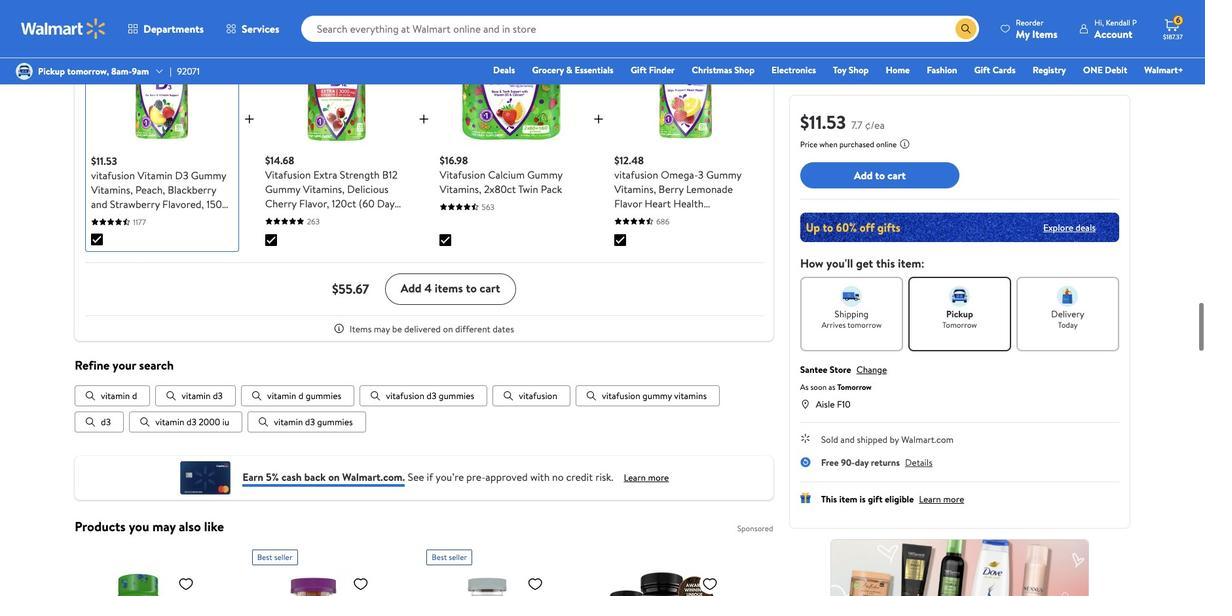 Task type: locate. For each thing, give the bounding box(es) containing it.
debit
[[1105, 64, 1128, 77]]

delicious
[[347, 182, 389, 196]]

add inside button
[[401, 281, 422, 297]]

aisle f10
[[816, 398, 851, 411]]

vitafusion up 563
[[440, 167, 486, 182]]

92071
[[177, 65, 200, 78]]

1 vertical spatial items
[[350, 323, 372, 336]]

deals
[[493, 64, 515, 77]]

cards
[[993, 64, 1016, 77]]

store
[[830, 364, 852, 377]]

list
[[75, 386, 774, 433]]

1 vertical spatial may
[[152, 518, 176, 536]]

8am-
[[111, 65, 132, 78]]

soon
[[811, 382, 827, 393]]

d3 button
[[75, 412, 124, 433]]

1 vertical spatial add
[[401, 281, 422, 297]]

tomorrow down intent image for pickup
[[943, 320, 977, 331]]

gift inside 'link'
[[631, 64, 647, 77]]

pre-
[[467, 470, 486, 485]]

item:
[[898, 256, 925, 272]]

and right sold
[[841, 434, 855, 447]]

0 horizontal spatial count
[[91, 211, 119, 226]]

seller
[[462, 7, 480, 18], [637, 7, 655, 18], [274, 552, 293, 564], [449, 552, 467, 564]]

blackberry
[[168, 182, 216, 197]]

1 horizontal spatial may
[[374, 323, 390, 336]]

and inside the $11.53 vitafusion vitamin d3 gummy vitamins, peach, blackberry and strawberry flavored, 150 count
[[91, 197, 107, 211]]

vitamin d gummies
[[267, 390, 341, 403]]

vitafusion gummy vitamins button
[[576, 386, 720, 407]]

eligible
[[885, 493, 914, 506]]

vitamin d gummies list item
[[241, 386, 355, 407]]

vitafusion inside $16.98 vitafusion calcium gummy vitamins, 2x80ct twin pack
[[440, 167, 486, 182]]

vitafusion for vitafusion d3 gummies
[[386, 390, 425, 403]]

items
[[1033, 27, 1058, 41], [350, 323, 372, 336]]

centrum multigummies womens 50 plus gummy vitamins, multivitamin supplement, assorted fruit flavor, 140 count image
[[427, 571, 549, 597]]

d up vitamin d3 gummies button
[[299, 390, 304, 403]]

vitamin down vitamin d3 list item in the bottom left of the page
[[155, 416, 184, 429]]

add to favorites list, centrum multigummies women's gummy vitamins, multivitamin supplement, assorted fruit, 170 count image
[[353, 577, 369, 593]]

0 vertical spatial add
[[854, 168, 873, 183]]

intent image for shipping image
[[841, 286, 862, 307]]

centrum multigummies women's gummy vitamins, multivitamin supplement, assorted fruit, 170 count image
[[252, 571, 374, 597]]

0 horizontal spatial $11.53
[[91, 154, 117, 168]]

1 shop from the left
[[735, 64, 755, 77]]

product group
[[77, 545, 234, 597], [252, 545, 408, 597], [427, 545, 583, 597]]

1 horizontal spatial learn
[[919, 493, 941, 506]]

delivery today
[[1052, 308, 1085, 331]]

$11.53 vitafusion vitamin d3 gummy vitamins, peach, blackberry and strawberry flavored, 150 count
[[91, 154, 226, 226]]

gummy right 3
[[706, 167, 742, 182]]

1 vertical spatial more
[[944, 493, 965, 506]]

items left be
[[350, 323, 372, 336]]

0 horizontal spatial plus image
[[416, 111, 432, 127]]

electronics link
[[766, 63, 822, 77]]

vitamin d3 2000 iu button
[[129, 412, 243, 433]]

items right my
[[1033, 27, 1058, 41]]

vitafusion calcium gummy vitamins, 2x80ct twin pack image
[[451, 26, 572, 148]]

account
[[1095, 27, 1133, 41]]

add to cart
[[854, 168, 906, 183]]

this item is gift eligible learn more
[[821, 493, 965, 506]]

more right risk.
[[648, 472, 669, 485]]

0 horizontal spatial shop
[[735, 64, 755, 77]]

1 d from the left
[[132, 390, 137, 403]]

0 vertical spatial more
[[648, 472, 669, 485]]

hi,
[[1095, 17, 1104, 28]]

gummy right calcium
[[527, 167, 563, 182]]

online
[[877, 139, 897, 150]]

on right "back"
[[328, 470, 340, 485]]

1 horizontal spatial vitafusion
[[440, 167, 486, 182]]

0 horizontal spatial on
[[328, 470, 340, 485]]

d3 inside list item
[[305, 416, 315, 429]]

Walmart Site-Wide search field
[[301, 16, 980, 42]]

2 gift from the left
[[975, 64, 991, 77]]

gummy up 'supply)'
[[265, 182, 300, 196]]

cart
[[888, 168, 906, 183], [480, 281, 500, 297]]

vitamin d3 list item
[[155, 386, 236, 407]]

count right 120
[[687, 211, 716, 225]]

gummies inside list item
[[317, 416, 353, 429]]

different
[[455, 323, 491, 336]]

1 horizontal spatial gift
[[975, 64, 991, 77]]

gummies inside 'button'
[[306, 390, 341, 403]]

you're
[[436, 470, 464, 485]]

1 vertical spatial pickup
[[947, 308, 974, 321]]

1 gift from the left
[[631, 64, 647, 77]]

if
[[427, 470, 433, 485]]

back
[[304, 470, 326, 485]]

more right eligible
[[944, 493, 965, 506]]

vitafusion up cherry at the left of page
[[265, 167, 311, 182]]

1 horizontal spatial shop
[[849, 64, 869, 77]]

1 horizontal spatial plus image
[[591, 111, 607, 127]]

strawberry
[[110, 197, 160, 211]]

vitamins, down the $16.98 in the top left of the page
[[440, 182, 482, 196]]

d inside 'button'
[[299, 390, 304, 403]]

cart right items
[[480, 281, 500, 297]]

pickup inside pickup tomorrow
[[947, 308, 974, 321]]

vitamin for vitamin d3
[[182, 390, 211, 403]]

1 vertical spatial on
[[328, 470, 340, 485]]

toy shop
[[833, 64, 869, 77]]

tomorrow up f10
[[838, 382, 872, 393]]

vitamin down the vitamin d gummies list item
[[274, 416, 303, 429]]

$11.53 inside the $11.53 vitafusion vitamin d3 gummy vitamins, peach, blackberry and strawberry flavored, 150 count
[[91, 154, 117, 168]]

best
[[445, 7, 460, 18], [620, 7, 635, 18], [257, 552, 272, 564], [432, 552, 447, 564]]

1 horizontal spatial $11.53
[[800, 109, 846, 135]]

may left be
[[374, 323, 390, 336]]

1 horizontal spatial tomorrow
[[943, 320, 977, 331]]

pickup tomorrow
[[943, 308, 977, 331]]

count inside the $11.53 vitafusion vitamin d3 gummy vitamins, peach, blackberry and strawberry flavored, 150 count
[[91, 211, 119, 226]]

vitamin d3 gummies button
[[248, 412, 366, 433]]

$11.53 left "vitamin"
[[91, 154, 117, 168]]

vitamins, inside $12.48 vitafusion omega-3 gummy vitamins, berry lemonade flavor heart health vitamins(1), 120 count
[[615, 182, 656, 196]]

1 vertical spatial learn
[[919, 493, 941, 506]]

gift left cards
[[975, 64, 991, 77]]

list containing vitamin d
[[75, 386, 774, 433]]

2 vitafusion from the left
[[440, 167, 486, 182]]

santee
[[800, 364, 828, 377]]

vitamins, left peach, at left
[[91, 182, 133, 197]]

search icon image
[[961, 24, 972, 34]]

cart down legal information image
[[888, 168, 906, 183]]

earn 5% cash back on walmart.com. see if you're pre-approved with no credit risk.
[[243, 470, 614, 485]]

2 horizontal spatial product group
[[427, 545, 583, 597]]

2 d from the left
[[299, 390, 304, 403]]

vitamin d3 gummies
[[274, 416, 353, 429]]

vitamins, up the 263
[[303, 182, 345, 196]]

0 vertical spatial and
[[91, 197, 107, 211]]

0 horizontal spatial d
[[132, 390, 137, 403]]

gummy inside $12.48 vitafusion omega-3 gummy vitamins, berry lemonade flavor heart health vitamins(1), 120 count
[[706, 167, 742, 182]]

d down your
[[132, 390, 137, 403]]

1 vertical spatial tomorrow
[[838, 382, 872, 393]]

purchased
[[840, 139, 875, 150]]

0 horizontal spatial product group
[[77, 545, 234, 597]]

d3 for vitamin d3
[[213, 390, 223, 403]]

pickup left tomorrow,
[[38, 65, 65, 78]]

$16.98
[[440, 153, 468, 167]]

1 vertical spatial cart
[[480, 281, 500, 297]]

1 horizontal spatial and
[[841, 434, 855, 447]]

0 horizontal spatial more
[[648, 472, 669, 485]]

hi, kendall p account
[[1095, 17, 1137, 41]]

vitamin d
[[101, 390, 137, 403]]

0 vertical spatial pickup
[[38, 65, 65, 78]]

0 vertical spatial on
[[443, 323, 453, 336]]

0 horizontal spatial learn
[[624, 472, 646, 485]]

vitamin
[[101, 390, 130, 403], [182, 390, 211, 403], [267, 390, 296, 403], [155, 416, 184, 429], [274, 416, 303, 429]]

may right you at the bottom of the page
[[152, 518, 176, 536]]

1 vitafusion from the left
[[265, 167, 311, 182]]

risk.
[[596, 470, 614, 485]]

count left 1177
[[91, 211, 119, 226]]

120ct
[[332, 196, 356, 211]]

$11.53 up when
[[800, 109, 846, 135]]

add
[[854, 168, 873, 183], [401, 281, 422, 297]]

1 horizontal spatial pickup
[[947, 308, 974, 321]]

shop right christmas
[[735, 64, 755, 77]]

refine your search
[[75, 357, 174, 374]]

see
[[408, 470, 424, 485]]

vitafusion gummy vitamins list item
[[576, 386, 720, 407]]

1 horizontal spatial count
[[687, 211, 716, 225]]

on for delivered
[[443, 323, 453, 336]]

and left strawberry
[[91, 197, 107, 211]]

$55.67
[[332, 280, 369, 298]]

pickup
[[38, 65, 65, 78], [947, 308, 974, 321]]

6 $187.37
[[1164, 15, 1183, 41]]

vitamins, up vitamins(1),
[[615, 182, 656, 196]]

reorder
[[1016, 17, 1044, 28]]

plus image
[[416, 111, 432, 127], [591, 111, 607, 127]]

gummy inside $16.98 vitafusion calcium gummy vitamins, 2x80ct twin pack
[[527, 167, 563, 182]]

1 vertical spatial $11.53
[[91, 154, 117, 168]]

walmart image
[[21, 18, 106, 39]]

1 vertical spatial to
[[466, 281, 477, 297]]

0 horizontal spatial and
[[91, 197, 107, 211]]

vitamin up d3 list item
[[101, 390, 130, 403]]

0 horizontal spatial pickup
[[38, 65, 65, 78]]

d
[[132, 390, 137, 403], [299, 390, 304, 403]]

learn
[[624, 472, 646, 485], [919, 493, 941, 506]]

0 horizontal spatial vitafusion
[[265, 167, 311, 182]]

gift finder link
[[625, 63, 681, 77]]

dates
[[493, 323, 514, 336]]

1 horizontal spatial product group
[[252, 545, 408, 597]]

on left the different on the left bottom of the page
[[443, 323, 453, 336]]

0 vertical spatial cart
[[888, 168, 906, 183]]

$14.68 vitafusion extra strength b12 gummy vitamins, delicious cherry flavor, 120ct (60 day supply)
[[265, 153, 398, 225]]

departments
[[143, 22, 204, 36]]

gift finder
[[631, 64, 675, 77]]

capital one  earn 5% cash back on walmart.com. see if you're pre-approved with no credit risk. learn more element
[[624, 472, 669, 485]]

gift for gift cards
[[975, 64, 991, 77]]

christmas shop
[[692, 64, 755, 77]]

0 horizontal spatial to
[[466, 281, 477, 297]]

calcium
[[488, 167, 525, 182]]

vitamin up vitamin d3 gummies button
[[267, 390, 296, 403]]

1 horizontal spatial cart
[[888, 168, 906, 183]]

$12.48
[[615, 153, 644, 167]]

item
[[840, 493, 858, 506]]

iu
[[222, 416, 229, 429]]

gift left finder at right
[[631, 64, 647, 77]]

shop inside "link"
[[849, 64, 869, 77]]

None checkbox
[[265, 234, 277, 246], [440, 234, 452, 246], [265, 234, 277, 246], [440, 234, 452, 246]]

search
[[139, 357, 174, 374]]

shipping arrives tomorrow
[[822, 308, 882, 331]]

1 horizontal spatial d
[[299, 390, 304, 403]]

add inside 'button'
[[854, 168, 873, 183]]

&
[[566, 64, 573, 77]]

pickup down intent image for pickup
[[947, 308, 974, 321]]

vitafusion omega-3 gummy vitamins, berry lemonade flavor heart health vitamins(1), 120 count image
[[625, 26, 747, 148]]

0 horizontal spatial may
[[152, 518, 176, 536]]

learn right eligible
[[919, 493, 941, 506]]

$11.53 7.7 ¢/ea
[[800, 109, 885, 135]]

0 vertical spatial items
[[1033, 27, 1058, 41]]

add down purchased
[[854, 168, 873, 183]]

686
[[657, 216, 670, 227]]

1 horizontal spatial add
[[854, 168, 873, 183]]

more inside capital one  earn 5% cash back on walmart.com. see if you're pre-approved with no credit risk. learn more element
[[648, 472, 669, 485]]

0 vertical spatial $11.53
[[800, 109, 846, 135]]

cart inside add 4 items to cart button
[[480, 281, 500, 297]]

None checkbox
[[91, 234, 103, 245], [615, 234, 626, 246], [91, 234, 103, 245], [615, 234, 626, 246]]

vitamin up vitamin d3 2000 iu
[[182, 390, 211, 403]]

vitafusion inside the $11.53 vitafusion vitamin d3 gummy vitamins, peach, blackberry and strawberry flavored, 150 count
[[91, 168, 135, 182]]

vitafusion
[[615, 167, 659, 182], [91, 168, 135, 182], [386, 390, 425, 403], [519, 390, 558, 403], [602, 390, 641, 403]]

0 horizontal spatial items
[[350, 323, 372, 336]]

learn right risk.
[[624, 472, 646, 485]]

vitafusion
[[265, 167, 311, 182], [440, 167, 486, 182]]

gummy
[[527, 167, 563, 182], [706, 167, 742, 182], [191, 168, 226, 182], [265, 182, 300, 196]]

0 horizontal spatial add
[[401, 281, 422, 297]]

0 horizontal spatial gift
[[631, 64, 647, 77]]

d inside button
[[132, 390, 137, 403]]

vitafusion for $14.68
[[265, 167, 311, 182]]

vitafusion inside $14.68 vitafusion extra strength b12 gummy vitamins, delicious cherry flavor, 120ct (60 day supply)
[[265, 167, 311, 182]]

0 vertical spatial to
[[876, 168, 885, 183]]

shop right toy
[[849, 64, 869, 77]]

1 horizontal spatial items
[[1033, 27, 1058, 41]]

0 horizontal spatial cart
[[480, 281, 500, 297]]

grocery & essentials
[[532, 64, 614, 77]]

gifting made easy image
[[800, 493, 811, 504]]

vitafusion extra strength melatonin gummy vitamins, sleep supplements, 120 count image
[[77, 571, 199, 597]]

best seller
[[445, 7, 480, 18], [620, 7, 655, 18], [257, 552, 293, 564], [432, 552, 467, 564]]

pickup for pickup tomorrow, 8am-9am
[[38, 65, 65, 78]]

1 horizontal spatial on
[[443, 323, 453, 336]]

to down online
[[876, 168, 885, 183]]

 image
[[16, 63, 33, 80]]

$187.37
[[1164, 32, 1183, 41]]

gummy right d3
[[191, 168, 226, 182]]

add to cart button
[[800, 162, 960, 189]]

2 shop from the left
[[849, 64, 869, 77]]

to right items
[[466, 281, 477, 297]]

vitamin inside list item
[[274, 416, 303, 429]]

vitamin inside 'button'
[[267, 390, 296, 403]]

add to favorites list, vitafusion extra strength melatonin gummy vitamins, sleep supplements, 120 count image
[[178, 577, 194, 593]]

free
[[821, 457, 839, 470]]

vitamin d button
[[75, 386, 150, 407]]

fashion link
[[921, 63, 964, 77]]

0 vertical spatial learn
[[624, 472, 646, 485]]

1 horizontal spatial to
[[876, 168, 885, 183]]

1 vertical spatial and
[[841, 434, 855, 447]]

add to favorites list, centrum multigummies womens 50 plus gummy vitamins, multivitamin supplement, assorted fruit flavor, 140 count image
[[528, 577, 543, 593]]

add left '4' at the left top of page
[[401, 281, 422, 297]]

0 horizontal spatial tomorrow
[[838, 382, 872, 393]]



Task type: describe. For each thing, give the bounding box(es) containing it.
vitamin d3 gummies list item
[[248, 412, 366, 433]]

tomorrow inside santee store change as soon as tomorrow
[[838, 382, 872, 393]]

vitamin d list item
[[75, 386, 150, 407]]

2000
[[199, 416, 220, 429]]

d for vitamin d
[[132, 390, 137, 403]]

approved
[[486, 470, 528, 485]]

change button
[[857, 364, 887, 377]]

vitafusion d3 gummies
[[386, 390, 475, 403]]

up to sixty percent off deals. shop now. image
[[800, 213, 1120, 242]]

my
[[1016, 27, 1030, 41]]

b12
[[382, 167, 398, 182]]

explore
[[1044, 221, 1074, 234]]

1 horizontal spatial more
[[944, 493, 965, 506]]

electronics
[[772, 64, 816, 77]]

Search search field
[[301, 16, 980, 42]]

sponsored
[[738, 524, 774, 535]]

price when purchased online
[[800, 139, 897, 150]]

one
[[1084, 64, 1103, 77]]

90-
[[841, 457, 855, 470]]

vitamin d3
[[182, 390, 223, 403]]

vitamin for vitamin d
[[101, 390, 130, 403]]

tomorrow,
[[67, 65, 109, 78]]

gift for gift finder
[[631, 64, 647, 77]]

plus image
[[242, 111, 257, 127]]

earn
[[243, 470, 263, 485]]

count inside $12.48 vitafusion omega-3 gummy vitamins, berry lemonade flavor heart health vitamins(1), 120 count
[[687, 211, 716, 225]]

cherry
[[265, 196, 297, 211]]

refine
[[75, 357, 110, 374]]

services button
[[215, 13, 291, 45]]

gift cards
[[975, 64, 1016, 77]]

vitafusion gummy vitamins
[[602, 390, 707, 403]]

arrives
[[822, 320, 846, 331]]

$11.53 for $11.53 vitafusion vitamin d3 gummy vitamins, peach, blackberry and strawberry flavored, 150 count
[[91, 154, 117, 168]]

| 92071
[[170, 65, 200, 78]]

price
[[800, 139, 818, 150]]

details
[[906, 457, 933, 470]]

gummies for vitafusion d3 gummies
[[439, 390, 475, 403]]

walmart+ link
[[1139, 63, 1190, 77]]

2 product group from the left
[[252, 545, 408, 597]]

0 vertical spatial may
[[374, 323, 390, 336]]

d for vitamin d gummies
[[299, 390, 304, 403]]

on for back
[[328, 470, 340, 485]]

1 product group from the left
[[77, 545, 234, 597]]

vitafusion extra strength b12 gummy vitamins, delicious cherry flavor, 120ct (60 day supply) image
[[276, 26, 398, 148]]

vitafusion vitamin d3 gummy vitamins, peach, blackberry and strawberry flavored, 150 count image
[[101, 27, 223, 148]]

christmas shop link
[[686, 63, 761, 77]]

2 plus image from the left
[[591, 111, 607, 127]]

day
[[855, 457, 869, 470]]

d3 list item
[[75, 412, 124, 433]]

vitamins(1),
[[615, 211, 667, 225]]

products you may also like
[[75, 518, 224, 536]]

home
[[886, 64, 910, 77]]

gummies for vitamin d gummies
[[306, 390, 341, 403]]

$11.53 for $11.53 7.7 ¢/ea
[[800, 109, 846, 135]]

to inside add to cart 'button'
[[876, 168, 885, 183]]

shop for toy shop
[[849, 64, 869, 77]]

vitafusion for vitafusion gummy vitamins
[[602, 390, 641, 403]]

add 4 items to cart button
[[385, 274, 516, 305]]

finder
[[649, 64, 675, 77]]

add for add 4 items to cart
[[401, 281, 422, 297]]

vitafusion for vitafusion
[[519, 390, 558, 403]]

free 90-day returns details
[[821, 457, 933, 470]]

no
[[552, 470, 564, 485]]

vitamin for vitamin d gummies
[[267, 390, 296, 403]]

heart
[[645, 196, 671, 211]]

items inside reorder my items
[[1033, 27, 1058, 41]]

grow vitamin all in one hair vitamins for men & women - advanced hair formula includes biotin, saw palmetto, dht blocker & trace minerals - hair supplement for hair, skin & nails - 90 veg capsules image
[[601, 571, 723, 597]]

by
[[890, 434, 899, 447]]

strength
[[340, 167, 380, 182]]

legal information image
[[900, 139, 910, 149]]

add 4 items to cart
[[401, 281, 500, 297]]

sold
[[821, 434, 839, 447]]

2x80ct
[[484, 182, 516, 196]]

vitamin d3 2000 iu
[[155, 416, 229, 429]]

3
[[698, 167, 704, 182]]

gift
[[868, 493, 883, 506]]

gummy inside the $11.53 vitafusion vitamin d3 gummy vitamins, peach, blackberry and strawberry flavored, 150 count
[[191, 168, 226, 182]]

d3 inside list item
[[101, 416, 111, 429]]

gummy
[[643, 390, 672, 403]]

vitafusion d3 gummies list item
[[360, 386, 488, 407]]

items may be delivered on different dates
[[350, 323, 514, 336]]

vitamins, inside $16.98 vitafusion calcium gummy vitamins, 2x80ct twin pack
[[440, 182, 482, 196]]

(60
[[359, 196, 375, 211]]

563
[[482, 201, 495, 213]]

capitalone image
[[179, 462, 232, 495]]

fashion
[[927, 64, 958, 77]]

also
[[179, 518, 201, 536]]

cart inside add to cart 'button'
[[888, 168, 906, 183]]

3 product group from the left
[[427, 545, 583, 597]]

vitafusion list item
[[493, 386, 571, 407]]

grocery & essentials link
[[526, 63, 620, 77]]

150
[[207, 197, 222, 211]]

d3 for vitamin d3 2000 iu
[[187, 416, 197, 429]]

intent image for delivery image
[[1058, 286, 1079, 307]]

0 vertical spatial tomorrow
[[943, 320, 977, 331]]

d3 for vitamin d3 gummies
[[305, 416, 315, 429]]

add to favorites list, grow vitamin all in one hair vitamins for men & women - advanced hair formula includes biotin, saw palmetto, dht blocker & trace minerals - hair supplement for hair, skin & nails - 90 veg capsules image
[[702, 577, 718, 593]]

items
[[435, 281, 463, 297]]

vitamins, inside $14.68 vitafusion extra strength b12 gummy vitamins, delicious cherry flavor, 120ct (60 day supply)
[[303, 182, 345, 196]]

vitafusion d3 gummies button
[[360, 386, 488, 407]]

to inside add 4 items to cart button
[[466, 281, 477, 297]]

registry link
[[1027, 63, 1072, 77]]

120
[[669, 211, 685, 225]]

pickup for pickup tomorrow
[[947, 308, 974, 321]]

vitafusion button
[[493, 386, 571, 407]]

shipping
[[835, 308, 869, 321]]

like
[[204, 518, 224, 536]]

learn inside capital one  earn 5% cash back on walmart.com. see if you're pre-approved with no credit risk. learn more element
[[624, 472, 646, 485]]

vitamin for vitamin d3 2000 iu
[[155, 416, 184, 429]]

1 plus image from the left
[[416, 111, 432, 127]]

delivered
[[404, 323, 441, 336]]

intent image for pickup image
[[950, 286, 971, 307]]

tomorrow
[[848, 320, 882, 331]]

gummy inside $14.68 vitafusion extra strength b12 gummy vitamins, delicious cherry flavor, 120ct (60 day supply)
[[265, 182, 300, 196]]

lemonade
[[686, 182, 733, 196]]

get
[[856, 256, 874, 272]]

your
[[113, 357, 136, 374]]

peach,
[[135, 182, 165, 197]]

5%
[[266, 470, 279, 485]]

6
[[1177, 15, 1181, 26]]

extra
[[314, 167, 337, 182]]

walmart+
[[1145, 64, 1184, 77]]

this
[[821, 493, 837, 506]]

vitafusion for $16.98
[[440, 167, 486, 182]]

as
[[800, 382, 809, 393]]

essentials
[[575, 64, 614, 77]]

sold and shipped by walmart.com
[[821, 434, 954, 447]]

products
[[75, 518, 126, 536]]

toy
[[833, 64, 847, 77]]

d3 for vitafusion d3 gummies
[[427, 390, 437, 403]]

add for add to cart
[[854, 168, 873, 183]]

vitafusion inside $12.48 vitafusion omega-3 gummy vitamins, berry lemonade flavor heart health vitamins(1), 120 count
[[615, 167, 659, 182]]

1177
[[133, 217, 146, 228]]

day
[[377, 196, 395, 211]]

vitamin d3 2000 iu list item
[[129, 412, 243, 433]]

home link
[[880, 63, 916, 77]]

vitamins, inside the $11.53 vitafusion vitamin d3 gummy vitamins, peach, blackberry and strawberry flavored, 150 count
[[91, 182, 133, 197]]

reorder my items
[[1016, 17, 1058, 41]]

deals link
[[487, 63, 521, 77]]

shop for christmas shop
[[735, 64, 755, 77]]

vitamin for vitamin d3 gummies
[[274, 416, 303, 429]]

gummies for vitamin d3 gummies
[[317, 416, 353, 429]]



Task type: vqa. For each thing, say whether or not it's contained in the screenshot.
Finder
yes



